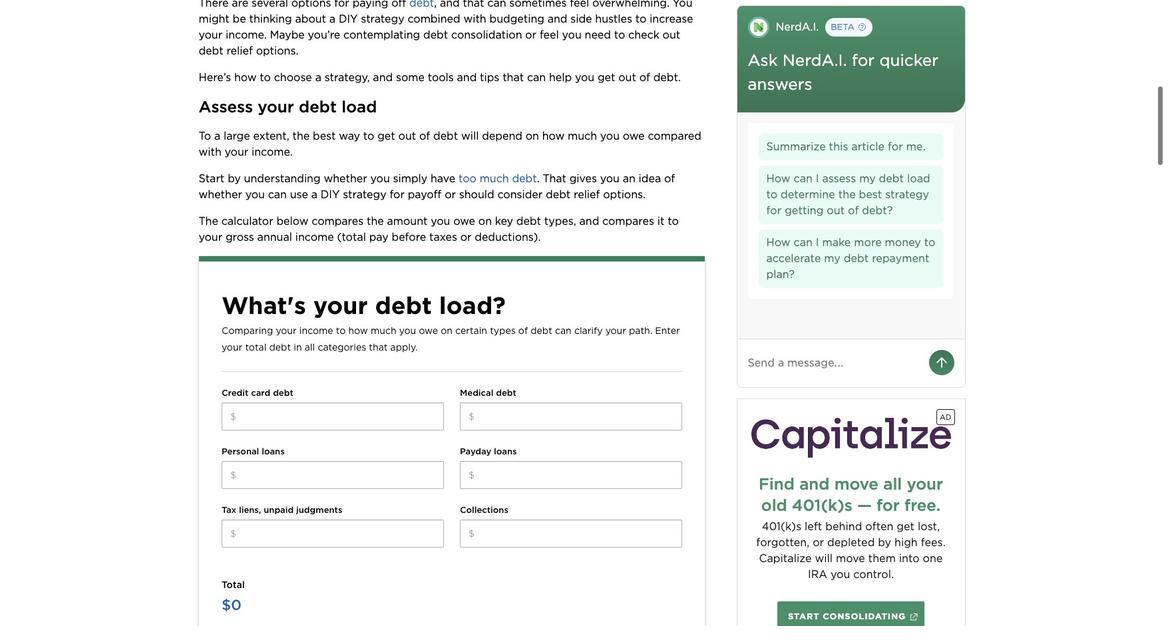 Task type: locate. For each thing, give the bounding box(es) containing it.
income.
[[226, 28, 267, 41], [252, 146, 293, 158]]

1 vertical spatial income.
[[252, 146, 293, 158]]

debt up here's
[[199, 44, 224, 57]]

1 vertical spatial feel
[[540, 28, 559, 41]]

check
[[629, 28, 660, 41]]

find and move all your old 401(k)s — for free.
[[759, 475, 944, 515]]

1 horizontal spatial options.
[[604, 188, 646, 201]]

debt
[[424, 28, 448, 41], [199, 44, 224, 57], [299, 97, 337, 116], [434, 130, 458, 142], [512, 172, 537, 185], [879, 172, 904, 185], [546, 188, 571, 201], [517, 215, 541, 227], [844, 252, 869, 265]]

2 horizontal spatial the
[[839, 188, 856, 201]]

the up pay
[[367, 215, 384, 227]]

1 vertical spatial nerda.i.
[[783, 51, 848, 70]]

of inside 'how can i assess my debt load to determine the best strategy for getting out of debt?'
[[848, 204, 859, 217]]

out inside to a large extent, the best way to get out of debt will depend on how much you owe compared with your income.
[[399, 130, 416, 142]]

that up "consolidation"
[[463, 0, 484, 9]]

diy inside . that gives you an idea of whether you can use a diy strategy for payoff or should consider debt relief options.
[[321, 188, 340, 201]]

to
[[636, 12, 647, 25], [615, 28, 626, 41], [260, 71, 271, 84], [363, 130, 375, 142], [767, 188, 778, 201], [668, 215, 679, 227], [925, 236, 936, 249]]

strategy up debt? at the right of page
[[886, 188, 930, 201]]

compares up (total at top
[[312, 215, 364, 227]]

how inside how can i make more money to accelerate my debt repayment plan?
[[767, 236, 791, 249]]

that right the tips
[[503, 71, 524, 84]]

can inside 'how can i assess my debt load to determine the best strategy for getting out of debt?'
[[794, 172, 813, 185]]

0 horizontal spatial the
[[293, 130, 310, 142]]

debt down "that"
[[546, 188, 571, 201]]

i inside how can i make more money to accelerate my debt repayment plan?
[[816, 236, 820, 249]]

you left an
[[601, 172, 620, 185]]

1 horizontal spatial much
[[568, 130, 597, 142]]

nerda.i. left beta
[[776, 21, 819, 33]]

you down "side" on the top of page
[[562, 28, 582, 41]]

how for to
[[767, 172, 791, 185]]

1 how from the top
[[767, 172, 791, 185]]

a inside , and that can sometimes feel overwhelming. you might be thinking about a diy strategy combined with budgeting and side hustles to increase your income. maybe you're contemplating debt consolidation or feel you need to check out debt relief options.
[[330, 12, 336, 25]]

i left the "make"
[[816, 236, 820, 249]]

for inside . that gives you an idea of whether you can use a diy strategy for payoff or should consider debt relief options.
[[390, 188, 405, 201]]

that
[[463, 0, 484, 9], [503, 71, 524, 84]]

your inside to a large extent, the best way to get out of debt will depend on how much you owe compared with your income.
[[225, 146, 249, 158]]

1 vertical spatial whether
[[199, 188, 242, 201]]

debt left 'will' on the top
[[434, 130, 458, 142]]

some
[[396, 71, 425, 84]]

out up 'simply'
[[399, 130, 416, 142]]

a right to
[[214, 130, 221, 142]]

1 vertical spatial with
[[199, 146, 222, 158]]

can left help
[[527, 71, 546, 84]]

0 vertical spatial options.
[[256, 44, 299, 57]]

diy
[[339, 12, 358, 25], [321, 188, 340, 201]]

or down budgeting
[[526, 28, 537, 41]]

. that gives you an idea of whether you can use a diy strategy for payoff or should consider debt relief options.
[[199, 172, 679, 201]]

strategy
[[361, 12, 405, 25], [343, 188, 387, 201], [886, 188, 930, 201]]

relief inside . that gives you an idea of whether you can use a diy strategy for payoff or should consider debt relief options.
[[574, 188, 600, 201]]

a right use in the top left of the page
[[312, 188, 318, 201]]

and inside find and move all your old 401(k)s — for free.
[[800, 475, 830, 494]]

0 horizontal spatial on
[[479, 215, 492, 227]]

that
[[543, 172, 567, 185]]

0 vertical spatial owe
[[623, 130, 645, 142]]

to right "it"
[[668, 215, 679, 227]]

you left compared
[[601, 130, 620, 142]]

can down understanding
[[268, 188, 287, 201]]

0 horizontal spatial with
[[199, 146, 222, 158]]

0 vertical spatial on
[[526, 130, 539, 142]]

to left the determine
[[767, 188, 778, 201]]

1 i from the top
[[816, 172, 820, 185]]

i inside 'how can i assess my debt load to determine the best strategy for getting out of debt?'
[[816, 172, 820, 185]]

0 horizontal spatial how
[[234, 71, 257, 84]]

start
[[199, 172, 225, 185]]

to up check
[[636, 12, 647, 25]]

you inside , and that can sometimes feel overwhelming. you might be thinking about a diy strategy combined with budgeting and side hustles to increase your income. maybe you're contemplating debt consolidation or feel you need to check out debt relief options.
[[562, 28, 582, 41]]

2 i from the top
[[816, 236, 820, 249]]

2 vertical spatial the
[[367, 215, 384, 227]]

how for accelerate
[[767, 236, 791, 249]]

owe inside to a large extent, the best way to get out of debt will depend on how much you owe compared with your income.
[[623, 130, 645, 142]]

1 vertical spatial diy
[[321, 188, 340, 201]]

you left 'simply'
[[371, 172, 390, 185]]

0 vertical spatial that
[[463, 0, 484, 9]]

find
[[759, 475, 795, 494]]

1 vertical spatial best
[[859, 188, 883, 201]]

compared
[[648, 130, 702, 142]]

much up gives
[[568, 130, 597, 142]]

2 vertical spatial or
[[461, 231, 472, 243]]

compares
[[312, 215, 364, 227], [603, 215, 655, 227]]

nerda.i. up answers
[[783, 51, 848, 70]]

load
[[342, 97, 377, 116], [908, 172, 931, 185]]

0 horizontal spatial that
[[463, 0, 484, 9]]

load up way
[[342, 97, 377, 116]]

debt inside the calculator below compares the amount you owe on key debt types, and compares it to your gross annual income (total pay before taxes or deductions).
[[517, 215, 541, 227]]

to inside how can i make more money to accelerate my debt repayment plan?
[[925, 236, 936, 249]]

to right money
[[925, 236, 936, 249]]

extent,
[[253, 130, 289, 142]]

tools
[[428, 71, 454, 84]]

much inside to a large extent, the best way to get out of debt will depend on how much you owe compared with your income.
[[568, 130, 597, 142]]

1 horizontal spatial compares
[[603, 215, 655, 227]]

0 vertical spatial feel
[[570, 0, 590, 9]]

or down have
[[445, 188, 456, 201]]

for inside 'how can i assess my debt load to determine the best strategy for getting out of debt?'
[[767, 204, 782, 217]]

for
[[852, 51, 875, 70], [888, 141, 904, 153], [390, 188, 405, 201], [767, 204, 782, 217], [877, 496, 900, 515]]

1 horizontal spatial relief
[[574, 188, 600, 201]]

1 vertical spatial i
[[816, 236, 820, 249]]

for inside find and move all your old 401(k)s — for free.
[[877, 496, 900, 515]]

use
[[290, 188, 308, 201]]

1 horizontal spatial that
[[503, 71, 524, 84]]

0 vertical spatial with
[[464, 12, 487, 25]]

ad
[[940, 413, 952, 422]]

1 vertical spatial relief
[[574, 188, 600, 201]]

the right 'extent,'
[[293, 130, 310, 142]]

might
[[199, 12, 230, 25]]

the inside the calculator below compares the amount you owe on key debt types, and compares it to your gross annual income (total pay before taxes or deductions).
[[367, 215, 384, 227]]

compares left "it"
[[603, 215, 655, 227]]

with up "consolidation"
[[464, 12, 487, 25]]

for down the 'all' at the right of page
[[877, 496, 900, 515]]

much up should
[[480, 172, 509, 185]]

beta
[[831, 22, 855, 32]]

for left the getting
[[767, 204, 782, 217]]

i
[[816, 172, 820, 185], [816, 236, 820, 249]]

and inside the calculator below compares the amount you owe on key debt types, and compares it to your gross annual income (total pay before taxes or deductions).
[[580, 215, 600, 227]]

0 vertical spatial how
[[234, 71, 257, 84]]

or
[[526, 28, 537, 41], [445, 188, 456, 201], [461, 231, 472, 243]]

a
[[330, 12, 336, 25], [315, 71, 322, 84], [214, 130, 221, 142], [312, 188, 318, 201]]

to right way
[[363, 130, 375, 142]]

or inside , and that can sometimes feel overwhelming. you might be thinking about a diy strategy combined with budgeting and side hustles to increase your income. maybe you're contemplating debt consolidation or feel you need to check out debt relief options.
[[526, 28, 537, 41]]

feel
[[570, 0, 590, 9], [540, 28, 559, 41]]

on inside to a large extent, the best way to get out of debt will depend on how much you owe compared with your income.
[[526, 130, 539, 142]]

1 vertical spatial how
[[767, 236, 791, 249]]

1 horizontal spatial or
[[461, 231, 472, 243]]

get right way
[[378, 130, 395, 142]]

relief down be
[[227, 44, 253, 57]]

load down me.
[[908, 172, 931, 185]]

get
[[598, 71, 616, 84], [378, 130, 395, 142]]

1 vertical spatial or
[[445, 188, 456, 201]]

best left way
[[313, 130, 336, 142]]

the inside to a large extent, the best way to get out of debt will depend on how much you owe compared with your income.
[[293, 130, 310, 142]]

0 vertical spatial the
[[293, 130, 310, 142]]

1 vertical spatial on
[[479, 215, 492, 227]]

my right assess
[[860, 172, 876, 185]]

can up accelerate
[[794, 236, 813, 249]]

with down to
[[199, 146, 222, 158]]

or inside . that gives you an idea of whether you can use a diy strategy for payoff or should consider debt relief options.
[[445, 188, 456, 201]]

of inside . that gives you an idea of whether you can use a diy strategy for payoff or should consider debt relief options.
[[665, 172, 675, 185]]

out
[[663, 28, 681, 41], [619, 71, 637, 84], [399, 130, 416, 142], [827, 204, 845, 217]]

owe left compared
[[623, 130, 645, 142]]

0 vertical spatial load
[[342, 97, 377, 116]]

you inside to a large extent, the best way to get out of debt will depend on how much you owe compared with your income.
[[601, 130, 620, 142]]

2 how from the top
[[767, 236, 791, 249]]

options. down maybe
[[256, 44, 299, 57]]

about
[[295, 12, 326, 25]]

debt down more
[[844, 252, 869, 265]]

calculator
[[222, 215, 273, 227]]

1 vertical spatial owe
[[454, 215, 476, 227]]

can up budgeting
[[488, 0, 507, 9]]

0 horizontal spatial much
[[480, 172, 509, 185]]

0 vertical spatial income.
[[226, 28, 267, 41]]

0 vertical spatial much
[[568, 130, 597, 142]]

move
[[835, 475, 879, 494]]

you up calculator
[[246, 188, 265, 201]]

diy right use in the top left of the page
[[321, 188, 340, 201]]

and right types,
[[580, 215, 600, 227]]

(total
[[337, 231, 366, 243]]

on inside the calculator below compares the amount you owe on key debt types, and compares it to your gross annual income (total pay before taxes or deductions).
[[479, 215, 492, 227]]

start by understanding whether you simply have too much debt
[[199, 172, 537, 185]]

getting
[[785, 204, 824, 217]]

here's
[[199, 71, 231, 84]]

you inside the calculator below compares the amount you owe on key debt types, and compares it to your gross annual income (total pay before taxes or deductions).
[[431, 215, 450, 227]]

0 horizontal spatial owe
[[454, 215, 476, 227]]

1 horizontal spatial how
[[543, 130, 565, 142]]

a inside . that gives you an idea of whether you can use a diy strategy for payoff or should consider debt relief options.
[[312, 188, 318, 201]]

1 horizontal spatial owe
[[623, 130, 645, 142]]

0 horizontal spatial feel
[[540, 28, 559, 41]]

your down might
[[199, 28, 223, 41]]

out down increase
[[663, 28, 681, 41]]

or right taxes
[[461, 231, 472, 243]]

0 vertical spatial best
[[313, 130, 336, 142]]

1 compares from the left
[[312, 215, 364, 227]]

1 horizontal spatial with
[[464, 12, 487, 25]]

or inside the calculator below compares the amount you owe on key debt types, and compares it to your gross annual income (total pay before taxes or deductions).
[[461, 231, 472, 243]]

debt inside how can i make more money to accelerate my debt repayment plan?
[[844, 252, 869, 265]]

how right here's
[[234, 71, 257, 84]]

depend
[[482, 130, 523, 142]]

on right depend
[[526, 130, 539, 142]]

of right idea
[[665, 172, 675, 185]]

debt inside 'how can i assess my debt load to determine the best strategy for getting out of debt?'
[[879, 172, 904, 185]]

how inside to a large extent, the best way to get out of debt will depend on how much you owe compared with your income.
[[543, 130, 565, 142]]

nerda.i.
[[776, 21, 819, 33], [783, 51, 848, 70]]

amount
[[387, 215, 428, 227]]

1 horizontal spatial load
[[908, 172, 931, 185]]

how
[[234, 71, 257, 84], [543, 130, 565, 142]]

and left "side" on the top of page
[[548, 12, 568, 25]]

out right the getting
[[827, 204, 845, 217]]

the for the calculator below compares the amount you owe on key debt types, and compares it to your gross annual income (total pay before taxes or deductions).
[[367, 215, 384, 227]]

options. inside . that gives you an idea of whether you can use a diy strategy for payoff or should consider debt relief options.
[[604, 188, 646, 201]]

your up free.
[[907, 475, 944, 494]]

1 horizontal spatial get
[[598, 71, 616, 84]]

feel up "side" on the top of page
[[570, 0, 590, 9]]

1 vertical spatial the
[[839, 188, 856, 201]]

income. down 'extent,'
[[252, 146, 293, 158]]

your
[[199, 28, 223, 41], [258, 97, 294, 116], [225, 146, 249, 158], [199, 231, 223, 243], [907, 475, 944, 494]]

more
[[855, 236, 882, 249]]

the inside 'how can i assess my debt load to determine the best strategy for getting out of debt?'
[[839, 188, 856, 201]]

have
[[431, 172, 456, 185]]

401(k)s
[[793, 496, 853, 515]]

of left debt? at the right of page
[[848, 204, 859, 217]]

strategy inside , and that can sometimes feel overwhelming. you might be thinking about a diy strategy combined with budgeting and side hustles to increase your income. maybe you're contemplating debt consolidation or feel you need to check out debt relief options.
[[361, 12, 405, 25]]

debt up consider
[[512, 172, 537, 185]]

1 vertical spatial options.
[[604, 188, 646, 201]]

for inside summarize this article for me. button
[[888, 141, 904, 153]]

of up 'simply'
[[420, 130, 430, 142]]

strategy up 'contemplating'
[[361, 12, 405, 25]]

can inside how can i make more money to accelerate my debt repayment plan?
[[794, 236, 813, 249]]

all
[[884, 475, 903, 494]]

1 vertical spatial that
[[503, 71, 524, 84]]

0 horizontal spatial my
[[825, 252, 841, 265]]

0 vertical spatial relief
[[227, 44, 253, 57]]

1 vertical spatial my
[[825, 252, 841, 265]]

need
[[585, 28, 611, 41]]

0 vertical spatial i
[[816, 172, 820, 185]]

income. inside , and that can sometimes feel overwhelming. you might be thinking about a diy strategy combined with budgeting and side hustles to increase your income. maybe you're contemplating debt consolidation or feel you need to check out debt relief options.
[[226, 28, 267, 41]]

your inside the calculator below compares the amount you owe on key debt types, and compares it to your gross annual income (total pay before taxes or deductions).
[[199, 231, 223, 243]]

start consolidating link
[[778, 602, 925, 627]]

can up the determine
[[794, 172, 813, 185]]

consider
[[498, 188, 543, 201]]

the
[[293, 130, 310, 142], [839, 188, 856, 201], [367, 215, 384, 227]]

a inside to a large extent, the best way to get out of debt will depend on how much you owe compared with your income.
[[214, 130, 221, 142]]

how up accelerate
[[767, 236, 791, 249]]

be
[[233, 12, 246, 25]]

debt right key
[[517, 215, 541, 227]]

on
[[526, 130, 539, 142], [479, 215, 492, 227]]

nerda.i. inside ask nerda.i. for quicker answers
[[783, 51, 848, 70]]

owe up taxes
[[454, 215, 476, 227]]

strategy down start by understanding whether you simply have too much debt
[[343, 188, 387, 201]]

get down 'need'
[[598, 71, 616, 84]]

below
[[277, 215, 309, 227]]

0 horizontal spatial best
[[313, 130, 336, 142]]

how can i make more money to accelerate my debt repayment plan? button
[[759, 230, 944, 288]]

0 vertical spatial my
[[860, 172, 876, 185]]

my
[[860, 172, 876, 185], [825, 252, 841, 265]]

on left key
[[479, 215, 492, 227]]

your up 'extent,'
[[258, 97, 294, 116]]

options. down an
[[604, 188, 646, 201]]

the down assess
[[839, 188, 856, 201]]

a up you're
[[330, 12, 336, 25]]

key
[[495, 215, 513, 227]]

you up taxes
[[431, 215, 450, 227]]

0 horizontal spatial whether
[[199, 188, 242, 201]]

options.
[[256, 44, 299, 57], [604, 188, 646, 201]]

more information about beta image
[[826, 16, 875, 37]]

how up "that"
[[543, 130, 565, 142]]

and left 'some'
[[373, 71, 393, 84]]

1 horizontal spatial whether
[[324, 172, 367, 185]]

maybe
[[270, 28, 305, 41]]

0 vertical spatial how
[[767, 172, 791, 185]]

1 vertical spatial load
[[908, 172, 931, 185]]

1 vertical spatial how
[[543, 130, 565, 142]]

get inside to a large extent, the best way to get out of debt will depend on how much you owe compared with your income.
[[378, 130, 395, 142]]

0 horizontal spatial get
[[378, 130, 395, 142]]

best up debt? at the right of page
[[859, 188, 883, 201]]

0 horizontal spatial options.
[[256, 44, 299, 57]]

whether down way
[[324, 172, 367, 185]]

0 horizontal spatial relief
[[227, 44, 253, 57]]

make
[[823, 236, 851, 249]]

your down the
[[199, 231, 223, 243]]

quicker
[[880, 51, 939, 70]]

0 horizontal spatial compares
[[312, 215, 364, 227]]

relief down gives
[[574, 188, 600, 201]]

0 vertical spatial diy
[[339, 12, 358, 25]]

1 horizontal spatial best
[[859, 188, 883, 201]]

diy up you're
[[339, 12, 358, 25]]

1 horizontal spatial on
[[526, 130, 539, 142]]

1 vertical spatial get
[[378, 130, 395, 142]]

your down large in the top left of the page
[[225, 146, 249, 158]]

owe
[[623, 130, 645, 142], [454, 215, 476, 227]]

my down the "make"
[[825, 252, 841, 265]]

understanding
[[244, 172, 321, 185]]

and up the 401(k)s
[[800, 475, 830, 494]]

1 horizontal spatial my
[[860, 172, 876, 185]]

you
[[673, 0, 693, 9]]

1 horizontal spatial the
[[367, 215, 384, 227]]

how can i assess my debt load to determine the best strategy for getting out of debt? button
[[759, 166, 944, 224]]

2 compares from the left
[[603, 215, 655, 227]]

for down 'simply'
[[390, 188, 405, 201]]

for down more information about beta image
[[852, 51, 875, 70]]

you
[[562, 28, 582, 41], [575, 71, 595, 84], [601, 130, 620, 142], [371, 172, 390, 185], [601, 172, 620, 185], [246, 188, 265, 201], [431, 215, 450, 227]]

accelerate
[[767, 252, 821, 265]]

debt up debt? at the right of page
[[879, 172, 904, 185]]

overwhelming.
[[593, 0, 670, 9]]

assess your debt load
[[199, 97, 377, 116]]

out inside , and that can sometimes feel overwhelming. you might be thinking about a diy strategy combined with budgeting and side hustles to increase your income. maybe you're contemplating debt consolidation or feel you need to check out debt relief options.
[[663, 28, 681, 41]]

for inside ask nerda.i. for quicker answers
[[852, 51, 875, 70]]

with
[[464, 12, 487, 25], [199, 146, 222, 158]]

whether down start
[[199, 188, 242, 201]]

0 horizontal spatial or
[[445, 188, 456, 201]]

0 vertical spatial or
[[526, 28, 537, 41]]

income. inside to a large extent, the best way to get out of debt will depend on how much you owe compared with your income.
[[252, 146, 293, 158]]

1 vertical spatial much
[[480, 172, 509, 185]]

2 horizontal spatial or
[[526, 28, 537, 41]]

can
[[488, 0, 507, 9], [527, 71, 546, 84], [794, 172, 813, 185], [268, 188, 287, 201], [794, 236, 813, 249]]

how inside 'how can i assess my debt load to determine the best strategy for getting out of debt?'
[[767, 172, 791, 185]]

how up the determine
[[767, 172, 791, 185]]

can inside , and that can sometimes feel overwhelming. you might be thinking about a diy strategy combined with budgeting and side hustles to increase your income. maybe you're contemplating debt consolidation or feel you need to check out debt relief options.
[[488, 0, 507, 9]]



Task type: vqa. For each thing, say whether or not it's contained in the screenshot.
the Summarize
yes



Task type: describe. For each thing, give the bounding box(es) containing it.
old
[[762, 496, 788, 515]]

debt down combined
[[424, 28, 448, 41]]

large
[[224, 130, 250, 142]]

to inside to a large extent, the best way to get out of debt will depend on how much you owe compared with your income.
[[363, 130, 375, 142]]

capitalize image
[[752, 418, 951, 458]]

debt inside to a large extent, the best way to get out of debt will depend on how much you owe compared with your income.
[[434, 130, 458, 142]]

i for make
[[816, 236, 820, 249]]

best inside 'how can i assess my debt load to determine the best strategy for getting out of debt?'
[[859, 188, 883, 201]]

to left choose
[[260, 71, 271, 84]]

start
[[788, 612, 820, 622]]

to inside the calculator below compares the amount you owe on key debt types, and compares it to your gross annual income (total pay before taxes or deductions).
[[668, 215, 679, 227]]

payoff
[[408, 188, 442, 201]]

a right choose
[[315, 71, 322, 84]]

summarize
[[767, 141, 826, 153]]

idea
[[639, 172, 661, 185]]

Message Entry text field
[[748, 356, 919, 372]]

and left the tips
[[457, 71, 477, 84]]

consolidating
[[823, 612, 906, 622]]

strategy inside . that gives you an idea of whether you can use a diy strategy for payoff or should consider debt relief options.
[[343, 188, 387, 201]]

an
[[623, 172, 636, 185]]

the for to a large extent, the best way to get out of debt will depend on how much you owe compared with your income.
[[293, 130, 310, 142]]

best inside to a large extent, the best way to get out of debt will depend on how much you owe compared with your income.
[[313, 130, 336, 142]]

load inside 'how can i assess my debt load to determine the best strategy for getting out of debt?'
[[908, 172, 931, 185]]

types,
[[545, 215, 577, 227]]

,
[[434, 0, 437, 9]]

free.
[[905, 496, 941, 515]]

income
[[295, 231, 334, 243]]

consolidation
[[452, 28, 522, 41]]

taxes
[[430, 231, 457, 243]]

i for assess
[[816, 172, 820, 185]]

debt?
[[863, 204, 893, 217]]

summarize this article for me.
[[767, 141, 926, 153]]

answers
[[748, 75, 813, 94]]

strategy inside 'how can i assess my debt load to determine the best strategy for getting out of debt?'
[[886, 188, 930, 201]]

can inside . that gives you an idea of whether you can use a diy strategy for payoff or should consider debt relief options.
[[268, 188, 287, 201]]

, and that can sometimes feel overwhelming. you might be thinking about a diy strategy combined with budgeting and side hustles to increase your income. maybe you're contemplating debt consolidation or feel you need to check out debt relief options.
[[199, 0, 697, 57]]

with inside , and that can sometimes feel overwhelming. you might be thinking about a diy strategy combined with budgeting and side hustles to increase your income. maybe you're contemplating debt consolidation or feel you need to check out debt relief options.
[[464, 12, 487, 25]]

combined
[[408, 12, 461, 25]]

you right help
[[575, 71, 595, 84]]

sometimes
[[510, 0, 567, 9]]

to inside 'how can i assess my debt load to determine the best strategy for getting out of debt?'
[[767, 188, 778, 201]]

way
[[339, 130, 360, 142]]

too much debt link
[[459, 172, 537, 185]]

by
[[228, 172, 241, 185]]

whether inside . that gives you an idea of whether you can use a diy strategy for payoff or should consider debt relief options.
[[199, 188, 242, 201]]

to
[[199, 130, 211, 142]]

the calculator below compares the amount you owe on key debt types, and compares it to your gross annual income (total pay before taxes or deductions).
[[199, 215, 682, 243]]

ask
[[748, 51, 778, 70]]

money
[[885, 236, 922, 249]]

you're
[[308, 28, 341, 41]]

diy inside , and that can sometimes feel overwhelming. you might be thinking about a diy strategy combined with budgeting and side hustles to increase your income. maybe you're contemplating debt consolidation or feel you need to check out debt relief options.
[[339, 12, 358, 25]]

tips
[[480, 71, 500, 84]]

here's how to choose a strategy, and some tools and tips that can help you get out of debt.
[[199, 71, 681, 84]]

start consolidating
[[788, 612, 906, 622]]

choose
[[274, 71, 312, 84]]

my inside how can i make more money to accelerate my debt repayment plan?
[[825, 252, 841, 265]]

simply
[[393, 172, 428, 185]]

—
[[858, 496, 872, 515]]

side
[[571, 12, 592, 25]]

your inside find and move all your old 401(k)s — for free.
[[907, 475, 944, 494]]

of inside to a large extent, the best way to get out of debt will depend on how much you owe compared with your income.
[[420, 130, 430, 142]]

assess
[[823, 172, 857, 185]]

that inside , and that can sometimes feel overwhelming. you might be thinking about a diy strategy combined with budgeting and side hustles to increase your income. maybe you're contemplating debt consolidation or feel you need to check out debt relief options.
[[463, 0, 484, 9]]

gives
[[570, 172, 597, 185]]

0 horizontal spatial load
[[342, 97, 377, 116]]

help
[[549, 71, 572, 84]]

summarize this article for me. button
[[759, 134, 944, 160]]

relief inside , and that can sometimes feel overwhelming. you might be thinking about a diy strategy combined with budgeting and side hustles to increase your income. maybe you're contemplating debt consolidation or feel you need to check out debt relief options.
[[227, 44, 253, 57]]

my inside 'how can i assess my debt load to determine the best strategy for getting out of debt?'
[[860, 172, 876, 185]]

hustles
[[596, 12, 633, 25]]

before
[[392, 231, 426, 243]]

pay
[[369, 231, 389, 243]]

too
[[459, 172, 477, 185]]

debt.
[[654, 71, 681, 84]]

increase
[[650, 12, 694, 25]]

out left debt.
[[619, 71, 637, 84]]

1 horizontal spatial feel
[[570, 0, 590, 9]]

.
[[537, 172, 540, 185]]

thinking
[[249, 12, 292, 25]]

ask nerda.i. for quicker answers
[[748, 51, 939, 94]]

0 vertical spatial whether
[[324, 172, 367, 185]]

0 vertical spatial get
[[598, 71, 616, 84]]

deductions).
[[475, 231, 541, 243]]

should
[[459, 188, 495, 201]]

it
[[658, 215, 665, 227]]

debt inside . that gives you an idea of whether you can use a diy strategy for payoff or should consider debt relief options.
[[546, 188, 571, 201]]

budgeting
[[490, 12, 545, 25]]

determine
[[781, 188, 836, 201]]

out inside 'how can i assess my debt load to determine the best strategy for getting out of debt?'
[[827, 204, 845, 217]]

assess
[[199, 97, 253, 116]]

your inside , and that can sometimes feel overwhelming. you might be thinking about a diy strategy combined with budgeting and side hustles to increase your income. maybe you're contemplating debt consolidation or feel you need to check out debt relief options.
[[199, 28, 223, 41]]

strategy,
[[325, 71, 370, 84]]

owe inside the calculator below compares the amount you owe on key debt types, and compares it to your gross annual income (total pay before taxes or deductions).
[[454, 215, 476, 227]]

this
[[830, 141, 849, 153]]

with inside to a large extent, the best way to get out of debt will depend on how much you owe compared with your income.
[[199, 146, 222, 158]]

plan?
[[767, 268, 795, 281]]

me.
[[907, 141, 926, 153]]

will
[[462, 130, 479, 142]]

the
[[199, 215, 218, 227]]

how can i assess my debt load to determine the best strategy for getting out of debt?
[[767, 172, 931, 217]]

repayment
[[873, 252, 930, 265]]

debt down choose
[[299, 97, 337, 116]]

and right ,
[[440, 0, 460, 9]]

options. inside , and that can sometimes feel overwhelming. you might be thinking about a diy strategy combined with budgeting and side hustles to increase your income. maybe you're contemplating debt consolidation or feel you need to check out debt relief options.
[[256, 44, 299, 57]]

0 vertical spatial nerda.i.
[[776, 21, 819, 33]]

annual
[[257, 231, 292, 243]]

article
[[852, 141, 885, 153]]

of left debt.
[[640, 71, 651, 84]]

to down hustles
[[615, 28, 626, 41]]

to a large extent, the best way to get out of debt will depend on how much you owe compared with your income.
[[199, 130, 705, 158]]



